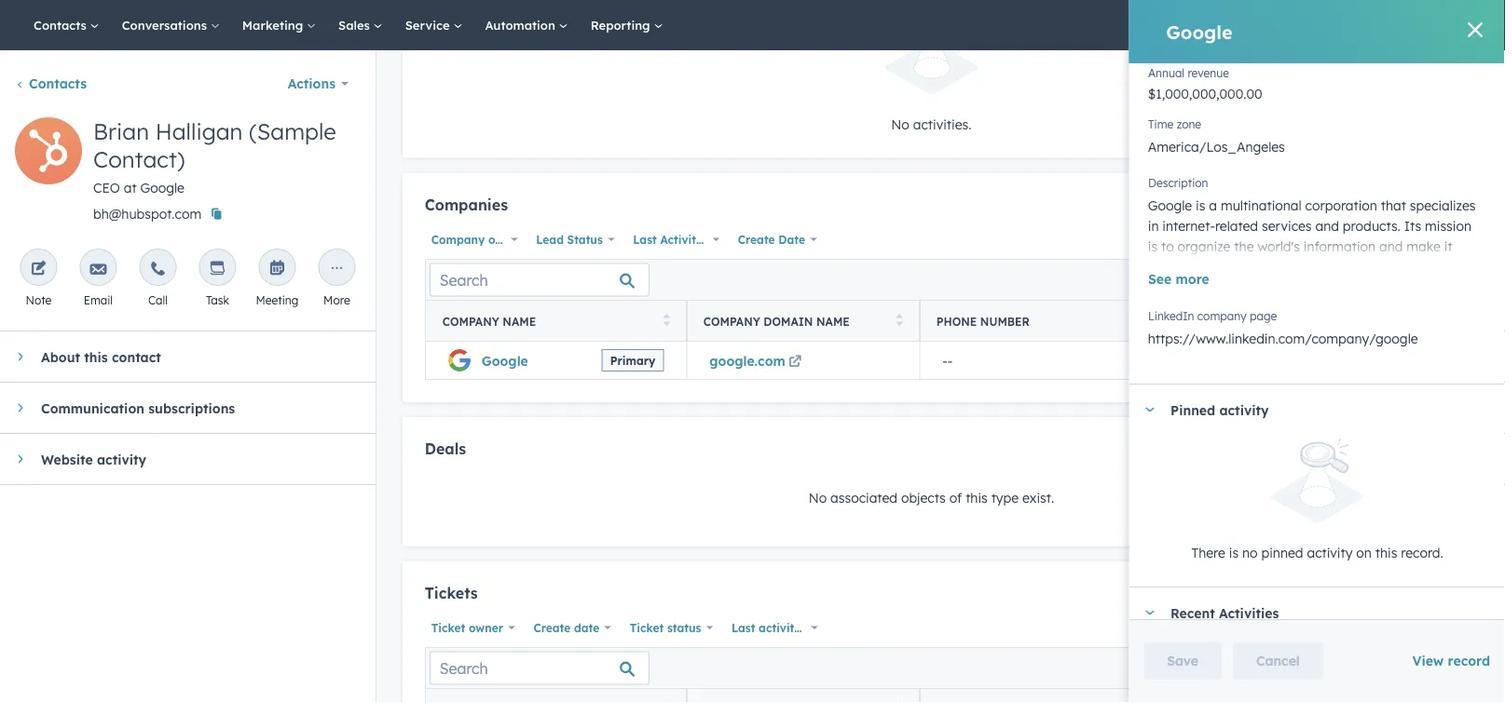 Task type: locate. For each thing, give the bounding box(es) containing it.
revenue
[[1187, 66, 1229, 80]]

0 vertical spatial owner
[[488, 233, 523, 247]]

last left activity
[[633, 233, 657, 247]]

search image
[[1466, 19, 1479, 32]]

2 vertical spatial this
[[1375, 545, 1397, 562]]

google up the revenue
[[1166, 20, 1233, 43]]

create
[[738, 233, 775, 247], [534, 621, 571, 635]]

cancel
[[1256, 653, 1300, 670]]

1 horizontal spatial last
[[732, 621, 755, 635]]

1 horizontal spatial google
[[482, 353, 528, 369]]

caret image
[[18, 351, 23, 363], [1144, 408, 1155, 412], [18, 454, 23, 465], [1144, 611, 1155, 616]]

ticket inside ticket owner popup button
[[431, 621, 465, 635]]

ticket inside ticket status popup button
[[630, 621, 664, 635]]

task
[[206, 293, 229, 307]]

associated
[[830, 490, 898, 506]]

2 ticket from the left
[[630, 621, 664, 635]]

this right on
[[1375, 545, 1397, 562]]

owner left lead
[[488, 233, 523, 247]]

meeting image
[[269, 261, 286, 278]]

pinned activity
[[1170, 402, 1268, 418]]

company
[[431, 233, 485, 247], [442, 315, 499, 329], [703, 315, 760, 329]]

caret image inside recent activities "dropdown button"
[[1144, 611, 1155, 616]]

1 vertical spatial contacts link
[[15, 75, 87, 92]]

tickets
[[425, 584, 478, 603]]

2 date from the left
[[805, 621, 830, 635]]

more
[[324, 293, 350, 307]]

more
[[1175, 271, 1209, 288]]

1 vertical spatial this
[[966, 490, 988, 506]]

link opens in a new window image
[[789, 356, 802, 369]]

press to sort. element left phone
[[896, 314, 903, 330]]

about this contact
[[41, 349, 161, 365]]

no left activities.
[[891, 116, 910, 132]]

activity for last activity date
[[759, 621, 801, 635]]

Time zone text field
[[1148, 128, 1487, 165]]

no activities. alert
[[425, 10, 1438, 136]]

owner down tickets
[[469, 621, 503, 635]]

google down name
[[482, 353, 528, 369]]

add
[[1369, 201, 1391, 215]]

company for company name
[[442, 315, 499, 329]]

0 horizontal spatial this
[[84, 349, 108, 365]]

0 vertical spatial create
[[738, 233, 775, 247]]

marketing link
[[231, 0, 327, 50]]

company owner button
[[425, 228, 523, 252]]

ticket owner
[[431, 621, 503, 635]]

press to sort. element
[[663, 314, 670, 330], [896, 314, 903, 330]]

0 horizontal spatial google
[[140, 180, 184, 196]]

LinkedIn company page text field
[[1148, 320, 1487, 357]]

contact)
[[93, 145, 185, 173]]

pinned activity button
[[1129, 385, 1487, 435]]

Description text field
[[1148, 186, 1487, 303]]

there is no pinned activity on this record. alert
[[1148, 439, 1487, 565]]

there
[[1191, 545, 1225, 562]]

1 vertical spatial create
[[534, 621, 571, 635]]

website activity button
[[0, 434, 357, 485]]

0 vertical spatial google
[[1166, 20, 1233, 43]]

0 horizontal spatial date
[[706, 233, 733, 247]]

0 horizontal spatial create
[[534, 621, 571, 635]]

pinned
[[1261, 545, 1303, 562]]

halligan
[[155, 117, 243, 145]]

linkedin
[[1148, 309, 1194, 323]]

bh@hubspot.com
[[93, 206, 201, 222]]

subscriptions
[[148, 400, 235, 416]]

date right activity
[[706, 233, 733, 247]]

company for company domain name
[[703, 315, 760, 329]]

caret image for recent
[[1144, 611, 1155, 616]]

ticket status button
[[623, 616, 718, 641]]

2 - from the left
[[948, 353, 953, 369]]

0 horizontal spatial press to sort. element
[[663, 314, 670, 330]]

0 horizontal spatial date
[[574, 621, 599, 635]]

1 horizontal spatial create
[[738, 233, 775, 247]]

1 ticket from the left
[[431, 621, 465, 635]]

owner for companies
[[488, 233, 523, 247]]

Search HubSpot search field
[[1243, 9, 1472, 41]]

create up search search field
[[534, 621, 571, 635]]

status
[[667, 621, 701, 635]]

name
[[816, 315, 850, 329]]

2 horizontal spatial this
[[1375, 545, 1397, 562]]

0 horizontal spatial ticket
[[431, 621, 465, 635]]

caret image left "recent"
[[1144, 611, 1155, 616]]

press to sort. image
[[663, 314, 670, 327]]

caret image left website
[[18, 454, 23, 465]]

lead
[[536, 233, 564, 247]]

ceo
[[93, 180, 120, 196]]

reporting
[[591, 17, 654, 33]]

last right status
[[732, 621, 755, 635]]

1 vertical spatial contacts
[[29, 75, 87, 92]]

2 date from the left
[[779, 233, 805, 247]]

0 vertical spatial contacts link
[[22, 0, 111, 50]]

this inside alert
[[1375, 545, 1397, 562]]

no
[[891, 116, 910, 132], [809, 490, 827, 506]]

see
[[1148, 271, 1171, 288]]

create date
[[738, 233, 805, 247]]

view
[[1412, 653, 1444, 670]]

contacts link
[[22, 0, 111, 50], [15, 75, 87, 92]]

no activities.
[[891, 116, 972, 132]]

add button
[[1340, 196, 1403, 220]]

see more
[[1148, 271, 1209, 288]]

no left associated
[[809, 490, 827, 506]]

caret image inside 'pinned activity' dropdown button
[[1144, 408, 1155, 412]]

no for no activities.
[[891, 116, 910, 132]]

0 vertical spatial no
[[891, 116, 910, 132]]

caret image left about
[[18, 351, 23, 363]]

1 date from the left
[[706, 233, 733, 247]]

caret image inside website activity dropdown button
[[18, 454, 23, 465]]

marketing
[[242, 17, 307, 33]]

1 vertical spatial google
[[140, 180, 184, 196]]

recent activities button
[[1129, 588, 1487, 639]]

2 horizontal spatial google
[[1166, 20, 1233, 43]]

1 horizontal spatial date
[[805, 621, 830, 635]]

google
[[1166, 20, 1233, 43], [140, 180, 184, 196], [482, 353, 528, 369]]

company inside popup button
[[431, 233, 485, 247]]

caret image for about
[[18, 351, 23, 363]]

1 - from the left
[[943, 353, 948, 369]]

service
[[405, 17, 453, 33]]

google.com
[[710, 353, 786, 369]]

2 press to sort. element from the left
[[896, 314, 903, 330]]

1 horizontal spatial date
[[779, 233, 805, 247]]

last
[[633, 233, 657, 247], [732, 621, 755, 635]]

contact
[[112, 349, 161, 365]]

--
[[943, 353, 953, 369]]

0 vertical spatial last
[[633, 233, 657, 247]]

company left name
[[442, 315, 499, 329]]

1 vertical spatial last
[[732, 621, 755, 635]]

date up domain in the right top of the page
[[779, 233, 805, 247]]

on
[[1356, 545, 1371, 562]]

automation
[[485, 17, 559, 33]]

ticket left status
[[630, 621, 664, 635]]

0 vertical spatial this
[[84, 349, 108, 365]]

time zone
[[1148, 117, 1201, 131]]

actions
[[288, 75, 336, 92]]

1 horizontal spatial ticket
[[630, 621, 664, 635]]

activity inside popup button
[[759, 621, 801, 635]]

brian halligan (sample contact)
[[93, 117, 336, 173]]

contacts
[[34, 17, 90, 33], [29, 75, 87, 92]]

create right last activity date
[[738, 233, 775, 247]]

of
[[949, 490, 962, 506]]

date
[[574, 621, 599, 635], [805, 621, 830, 635]]

1 horizontal spatial press to sort. element
[[896, 314, 903, 330]]

create date button
[[731, 228, 822, 252]]

google up bh@hubspot.com
[[140, 180, 184, 196]]

company down companies
[[431, 233, 485, 247]]

1 vertical spatial owner
[[469, 621, 503, 635]]

this right of
[[966, 490, 988, 506]]

see more button
[[1148, 268, 1209, 291]]

0 horizontal spatial no
[[809, 490, 827, 506]]

caret image left pinned
[[1144, 408, 1155, 412]]

objects
[[901, 490, 946, 506]]

lead status button
[[530, 228, 619, 252]]

at
[[124, 180, 137, 196]]

caret image inside about this contact dropdown button
[[18, 351, 23, 363]]

ticket
[[431, 621, 465, 635], [630, 621, 664, 635]]

company for company owner
[[431, 233, 485, 247]]

press to sort. element for company name
[[663, 314, 670, 330]]

company domain name
[[703, 315, 850, 329]]

1 horizontal spatial this
[[966, 490, 988, 506]]

1 press to sort. element from the left
[[663, 314, 670, 330]]

conversations link
[[111, 0, 231, 50]]

1 vertical spatial no
[[809, 490, 827, 506]]

recent
[[1170, 605, 1214, 622]]

this inside dropdown button
[[84, 349, 108, 365]]

owner
[[488, 233, 523, 247], [469, 621, 503, 635]]

date
[[706, 233, 733, 247], [779, 233, 805, 247]]

no inside alert
[[891, 116, 910, 132]]

0 horizontal spatial last
[[633, 233, 657, 247]]

ticket down tickets
[[431, 621, 465, 635]]

reporting link
[[579, 0, 674, 50]]

this right about
[[84, 349, 108, 365]]

company up google.com
[[703, 315, 760, 329]]

cancel button
[[1233, 643, 1323, 680]]

press to sort. element down last activity date popup button
[[663, 314, 670, 330]]

1 horizontal spatial no
[[891, 116, 910, 132]]



Task type: describe. For each thing, give the bounding box(es) containing it.
save button
[[1144, 643, 1222, 680]]

status
[[567, 233, 603, 247]]

email
[[84, 293, 113, 307]]

description
[[1148, 176, 1208, 190]]

no for no associated objects of this type exist.
[[809, 490, 827, 506]]

last for last activity date
[[732, 621, 755, 635]]

note
[[26, 293, 52, 307]]

task image
[[209, 261, 226, 278]]

page
[[1249, 309, 1276, 323]]

call image
[[149, 261, 166, 278]]

last for last activity date
[[633, 233, 657, 247]]

Search search field
[[429, 652, 649, 686]]

press to sort. element for company domain name
[[896, 314, 903, 330]]

create for create date
[[534, 621, 571, 635]]

brian
[[93, 117, 149, 145]]

company
[[1197, 309, 1246, 323]]

note image
[[30, 261, 47, 278]]

activity inside alert
[[1307, 545, 1352, 562]]

google link
[[482, 353, 528, 369]]

record
[[1448, 653, 1490, 670]]

activities
[[1218, 605, 1278, 622]]

2 vertical spatial google
[[482, 353, 528, 369]]

phone
[[936, 315, 977, 329]]

companies
[[425, 195, 508, 214]]

press to sort. image
[[896, 314, 903, 327]]

ceo at google
[[93, 180, 184, 196]]

last activity date button
[[627, 228, 733, 252]]

1 date from the left
[[574, 621, 599, 635]]

link opens in a new window image
[[789, 356, 802, 369]]

lead status
[[536, 233, 603, 247]]

annual revenue
[[1148, 66, 1229, 80]]

caret image for website
[[18, 454, 23, 465]]

edit button
[[15, 117, 82, 191]]

view record link
[[1412, 653, 1490, 670]]

ticket for ticket owner
[[431, 621, 465, 635]]

there is no pinned activity on this record.
[[1191, 545, 1443, 562]]

actions button
[[276, 65, 360, 103]]

last activity date button
[[725, 616, 830, 641]]

time
[[1148, 117, 1173, 131]]

communication subscriptions button
[[0, 383, 349, 433]]

communication
[[41, 400, 144, 416]]

owner for tickets
[[469, 621, 503, 635]]

view record
[[1412, 653, 1490, 670]]

type
[[991, 490, 1019, 506]]

linkedin company page
[[1148, 309, 1276, 323]]

create date
[[534, 621, 599, 635]]

call
[[148, 293, 168, 307]]

email image
[[90, 261, 107, 278]]

domain
[[764, 315, 813, 329]]

create date button
[[527, 616, 616, 641]]

exist.
[[1022, 490, 1054, 506]]

activity for pinned activity
[[1219, 402, 1268, 418]]

deals
[[425, 440, 466, 459]]

company owner
[[431, 233, 523, 247]]

search button
[[1457, 9, 1488, 41]]

automation link
[[474, 0, 579, 50]]

company name
[[442, 315, 536, 329]]

create for create date
[[738, 233, 775, 247]]

ticket status
[[630, 621, 701, 635]]

pinned
[[1170, 402, 1215, 418]]

sales link
[[327, 0, 394, 50]]

recent activities
[[1170, 605, 1278, 622]]

name
[[503, 315, 536, 329]]

website
[[41, 451, 93, 468]]

no
[[1242, 545, 1257, 562]]

meeting
[[256, 293, 299, 307]]

google.com link
[[710, 353, 805, 369]]

ticket owner button
[[425, 616, 520, 641]]

close image
[[1468, 22, 1483, 37]]

Search search field
[[429, 263, 649, 297]]

caret image
[[18, 403, 23, 414]]

more image
[[328, 261, 345, 278]]

conversations
[[122, 17, 210, 33]]

caret image for pinned
[[1144, 408, 1155, 412]]

is
[[1229, 545, 1238, 562]]

save
[[1167, 653, 1199, 670]]

zone
[[1176, 117, 1201, 131]]

0 vertical spatial contacts
[[34, 17, 90, 33]]

sales
[[338, 17, 373, 33]]

service link
[[394, 0, 474, 50]]

activities.
[[913, 116, 972, 132]]

last activity date
[[732, 621, 830, 635]]

annual
[[1148, 66, 1184, 80]]

ticket for ticket status
[[630, 621, 664, 635]]

activity for website activity
[[97, 451, 146, 468]]

Annual revenue text field
[[1148, 76, 1487, 106]]

about
[[41, 349, 80, 365]]



Task type: vqa. For each thing, say whether or not it's contained in the screenshot.
'Your'
no



